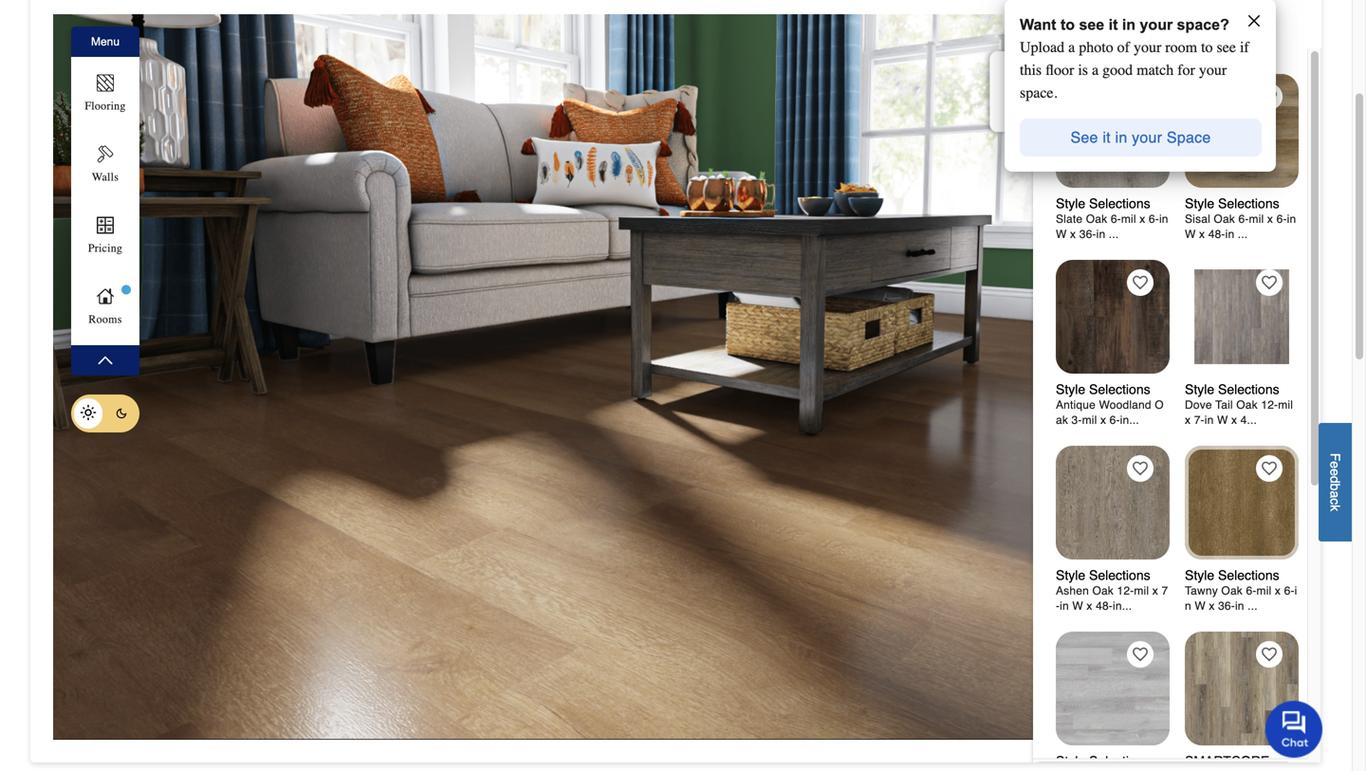Task type: vqa. For each thing, say whether or not it's contained in the screenshot.
step-
no



Task type: describe. For each thing, give the bounding box(es) containing it.
x inside style selections antique woodland o ak 3-mil x 6-in...
[[1101, 414, 1107, 427]]

style selections sisal oak 6-mil x 6-in w x 48-in ...
[[1185, 196, 1297, 241]]

x down the sisal
[[1200, 228, 1206, 241]]

style for style selections antique woodland o ak 3-mil x 6-in...
[[1056, 382, 1086, 397]]

12- inside style selections dove tail oak 12-mil x 7-in w x 4...
[[1262, 399, 1279, 412]]

style selections antique woodland o ak 3-mil x 6-in...
[[1056, 382, 1164, 427]]

style for style selections sisal oak 6-mil x 6-in w x 48-in ...
[[1185, 196, 1215, 211]]

x left 7
[[1153, 585, 1159, 598]]

1 heart outline image from the top
[[1133, 461, 1148, 476]]

1 vertical spatial l
[[1257, 134, 1274, 138]]

pricing
[[88, 242, 123, 255]]

ak
[[1056, 414, 1069, 427]]

home outlined image
[[94, 285, 117, 308]]

n
[[1185, 600, 1192, 613]]

smartcore button
[[1178, 622, 1307, 772]]

to inside upload a photo of your room to see if this floor is a good match for your space.
[[1202, 38, 1213, 56]]

a inside s i m i l a r f l o o r s
[[1280, 159, 1297, 168]]

mil inside style selections dove tail oak 12-mil x 7-in w x 4...
[[1279, 399, 1294, 412]]

style selections button
[[1049, 622, 1178, 772]]

room
[[1166, 38, 1198, 56]]

sisal
[[1185, 213, 1211, 226]]

x right tawny
[[1275, 585, 1281, 598]]

paint image
[[94, 143, 117, 166]]

style for style selections tawny oak 6-mil x 6-i n w x 36-in ...
[[1185, 568, 1215, 583]]

heart outline image inside style selections button
[[1133, 647, 1148, 662]]

k
[[1328, 505, 1343, 512]]

x down s i m i l a r f l o o r s
[[1268, 213, 1274, 226]]

0 vertical spatial i
[[1280, 132, 1297, 137]]

tail
[[1216, 399, 1234, 412]]

f e e d b a c k button
[[1319, 423, 1352, 542]]

mil for style selections ashen oak 12-mil x 7 -in w x 48-in...
[[1135, 585, 1150, 598]]

space.
[[1020, 84, 1058, 102]]

12- inside style selections ashen oak 12-mil x 7 -in w x 48-in...
[[1118, 585, 1135, 598]]

if
[[1240, 38, 1250, 56]]

upload
[[1020, 38, 1065, 56]]

oak for style selections tawny oak 6-mil x 6-i n w x 36-in ...
[[1222, 585, 1243, 598]]

s i m i l a r f l o o r s
[[1257, 122, 1297, 174]]

floor
[[1046, 61, 1075, 79]]

heart outline image for style selections antique woodland o ak 3-mil x 6-in...
[[1133, 275, 1148, 290]]

heart outline image inside smartcore button
[[1262, 647, 1277, 662]]

style for style selections
[[1056, 754, 1086, 769]]

1 see it in your space button from the left
[[1020, 111, 1262, 164]]

chat invite button image
[[1266, 700, 1324, 758]]

s
[[1280, 122, 1297, 132]]

3-
[[1072, 414, 1083, 427]]

upload a photo of your room to see if this floor is a good match for your space.
[[1020, 38, 1250, 102]]

0 vertical spatial it
[[1109, 16, 1118, 33]]

style selections tawny oak 6-mil x 6-i n w x 36-in ...
[[1185, 568, 1298, 613]]

walls
[[92, 170, 119, 184]]

m
[[1280, 137, 1297, 150]]

6- inside style selections antique woodland o ak 3-mil x 6-in...
[[1110, 414, 1121, 427]]

4...
[[1241, 414, 1258, 427]]

-
[[1056, 600, 1060, 613]]

w for style selections dove tail oak 12-mil x 7-in w x 4...
[[1218, 414, 1229, 427]]

in inside button
[[1116, 129, 1128, 146]]

mil for style selections tawny oak 6-mil x 6-i n w x 36-in ...
[[1257, 585, 1272, 598]]

for
[[1178, 61, 1196, 79]]

in... inside style selections antique woodland o ak 3-mil x 6-in...
[[1121, 414, 1140, 427]]

selections for style selections antique woodland o ak 3-mil x 6-in...
[[1090, 382, 1151, 397]]

heart outline image for style selections dove tail oak 12-mil x 7-in w x 4...
[[1262, 275, 1277, 290]]

rooms
[[89, 313, 122, 326]]

2 horizontal spatial l
[[1280, 155, 1297, 159]]

0 horizontal spatial see
[[1080, 16, 1105, 33]]

flooring
[[85, 99, 126, 112]]

slate
[[1056, 213, 1083, 226]]

estimators image
[[94, 214, 117, 237]]

is
[[1078, 61, 1089, 79]]

smartcore
[[1185, 754, 1270, 769]]

0 vertical spatial l
[[1004, 93, 1022, 97]]

s inside c l o s e button
[[1004, 107, 1022, 115]]

a up k
[[1328, 491, 1343, 498]]

w inside style selections sisal oak 6-mil x 6-in w x 48-in ...
[[1185, 228, 1196, 241]]

your down similar at the top of page
[[1134, 38, 1162, 56]]

selections for style selections tawny oak 6-mil x 6-i n w x 36-in ...
[[1219, 568, 1280, 583]]

in... inside style selections ashen oak 12-mil x 7 -in w x 48-in...
[[1113, 600, 1132, 613]]

heart outline image for style selections tawny oak 6-mil x 6-i n w x 36-in ...
[[1262, 461, 1277, 476]]

x down slate on the right of page
[[1071, 228, 1076, 241]]

flooring image
[[94, 72, 117, 94]]

photo
[[1079, 38, 1114, 56]]

w for style selections ashen oak 12-mil x 7 -in w x 48-in...
[[1073, 600, 1084, 613]]

x down tawny
[[1209, 600, 1215, 613]]

s i m i l a r f l o o r s button
[[1254, 65, 1301, 209]]

f e e d b a c k
[[1328, 453, 1343, 512]]

this
[[1020, 61, 1042, 79]]

style selections slate oak 6-mil x 6-in w x 36-in ...
[[1056, 196, 1169, 241]]



Task type: locate. For each thing, give the bounding box(es) containing it.
style inside style selections tawny oak 6-mil x 6-i n w x 36-in ...
[[1185, 568, 1215, 583]]

mil right tawny
[[1257, 585, 1272, 598]]

a left photo
[[1069, 38, 1076, 56]]

mil down the antique
[[1082, 414, 1098, 427]]

woodland
[[1099, 399, 1152, 412]]

x
[[1140, 213, 1146, 226], [1268, 213, 1274, 226], [1071, 228, 1076, 241], [1200, 228, 1206, 241], [1101, 414, 1107, 427], [1185, 414, 1191, 427], [1232, 414, 1238, 427], [1153, 585, 1159, 598], [1275, 585, 1281, 598], [1087, 600, 1093, 613], [1209, 600, 1215, 613]]

x down ashen
[[1087, 600, 1093, 613]]

in... right -
[[1113, 600, 1132, 613]]

oak
[[1086, 213, 1108, 226], [1214, 213, 1236, 226], [1237, 399, 1258, 412], [1093, 585, 1114, 598], [1222, 585, 1243, 598]]

of
[[1118, 38, 1130, 56]]

mil for style selections slate oak 6-mil x 6-in w x 36-in ...
[[1122, 213, 1137, 226]]

a down 'm'
[[1280, 159, 1297, 168]]

1 vertical spatial s
[[1257, 163, 1274, 172]]

style inside style selections dove tail oak 12-mil x 7-in w x 4...
[[1185, 382, 1215, 397]]

oak right the sisal
[[1214, 213, 1236, 226]]

1 horizontal spatial r
[[1280, 168, 1297, 174]]

0 vertical spatial r
[[1257, 157, 1274, 163]]

w inside style selections tawny oak 6-mil x 6-i n w x 36-in ...
[[1195, 600, 1206, 613]]

ashen
[[1056, 585, 1089, 598]]

0 vertical spatial heart outline image
[[1133, 461, 1148, 476]]

... inside style selections tawny oak 6-mil x 6-i n w x 36-in ...
[[1248, 600, 1258, 613]]

2 vertical spatial i
[[1295, 585, 1298, 598]]

w right n
[[1195, 600, 1206, 613]]

selections for style selections
[[1090, 754, 1151, 769]]

1 vertical spatial r
[[1280, 168, 1297, 174]]

selections for style selections dove tail oak 12-mil x 7-in w x 4...
[[1219, 382, 1280, 397]]

48- inside style selections ashen oak 12-mil x 7 -in w x 48-in...
[[1096, 600, 1113, 613]]

oak right tawny
[[1222, 585, 1243, 598]]

mil right "tail"
[[1279, 399, 1294, 412]]

close image
[[1005, 59, 1021, 74]]

heart outline image down the woodland at the bottom right
[[1133, 461, 1148, 476]]

mil inside style selections antique woodland o ak 3-mil x 6-in...
[[1082, 414, 1098, 427]]

oak inside style selections dove tail oak 12-mil x 7-in w x 4...
[[1237, 399, 1258, 412]]

i inside style selections tawny oak 6-mil x 6-i n w x 36-in ...
[[1295, 585, 1298, 598]]

i
[[1280, 132, 1297, 137], [1280, 150, 1297, 155], [1295, 585, 1298, 598]]

mil for style selections sisal oak 6-mil x 6-in w x 48-in ...
[[1249, 213, 1265, 226]]

... inside style selections slate oak 6-mil x 6-in w x 36-in ...
[[1109, 228, 1119, 241]]

a
[[1069, 38, 1076, 56], [1092, 61, 1099, 79], [1280, 159, 1297, 168], [1328, 491, 1343, 498]]

i down chevron down image
[[1280, 132, 1297, 137]]

style selections ashen oak 12-mil x 7 -in w x 48-in...
[[1056, 568, 1169, 613]]

36- right n
[[1219, 600, 1236, 613]]

f left s on the right of page
[[1257, 124, 1274, 134]]

s up style selections sisal oak 6-mil x 6-in w x 48-in ...
[[1257, 163, 1274, 172]]

selections for style selections slate oak 6-mil x 6-in w x 36-in ...
[[1090, 196, 1151, 211]]

1 vertical spatial see
[[1217, 38, 1237, 56]]

oak inside style selections slate oak 6-mil x 6-in w x 36-in ...
[[1086, 213, 1108, 226]]

l
[[1004, 93, 1022, 97], [1257, 134, 1274, 138], [1280, 155, 1297, 159]]

0 horizontal spatial l
[[1004, 93, 1022, 97]]

in inside style selections ashen oak 12-mil x 7 -in w x 48-in...
[[1060, 600, 1070, 613]]

oak right ashen
[[1093, 585, 1114, 598]]

selections inside style selections tawny oak 6-mil x 6-i n w x 36-in ...
[[1219, 568, 1280, 583]]

heart outline image down style selections sisal oak 6-mil x 6-in w x 48-in ...
[[1262, 275, 1277, 290]]

selections for style selections ashen oak 12-mil x 7 -in w x 48-in...
[[1090, 568, 1151, 583]]

0 horizontal spatial to
[[1061, 16, 1075, 33]]

12- right "tail"
[[1262, 399, 1279, 412]]

1 vertical spatial f
[[1328, 453, 1343, 461]]

selections inside style selections dove tail oak 12-mil x 7-in w x 4...
[[1219, 382, 1280, 397]]

1 horizontal spatial l
[[1257, 134, 1274, 138]]

it
[[1109, 16, 1118, 33], [1103, 129, 1111, 146]]

c l o s e
[[1004, 82, 1022, 124]]

style for style selections dove tail oak 12-mil x 7-in w x 4...
[[1185, 382, 1215, 397]]

48-
[[1209, 228, 1226, 241], [1096, 600, 1113, 613]]

oak right slate on the right of page
[[1086, 213, 1108, 226]]

7
[[1162, 585, 1169, 598]]

oak up 4...
[[1237, 399, 1258, 412]]

r
[[1257, 157, 1274, 163], [1280, 168, 1297, 174]]

similar
[[1134, 18, 1178, 33]]

heart outline image left d
[[1262, 461, 1277, 476]]

s
[[1004, 107, 1022, 115], [1257, 163, 1274, 172]]

oak for style selections ashen oak 12-mil x 7 -in w x 48-in...
[[1093, 585, 1114, 598]]

x right 3-
[[1101, 414, 1107, 427]]

0 horizontal spatial s
[[1004, 107, 1022, 115]]

mil inside style selections tawny oak 6-mil x 6-i n w x 36-in ...
[[1257, 585, 1272, 598]]

2 see it in your space button from the left
[[1056, 111, 1227, 164]]

to
[[1061, 16, 1075, 33], [1202, 38, 1213, 56]]

space
[[1167, 129, 1212, 146]]

mil inside style selections slate oak 6-mil x 6-in w x 36-in ...
[[1122, 213, 1137, 226]]

chevron up image
[[96, 351, 115, 370]]

see it in your space
[[1071, 129, 1212, 146]]

rooms button
[[74, 280, 137, 336]]

in...
[[1121, 414, 1140, 427], [1113, 600, 1132, 613]]

selections inside style selections sisal oak 6-mil x 6-in w x 48-in ...
[[1219, 196, 1280, 211]]

oak inside style selections ashen oak 12-mil x 7 -in w x 48-in...
[[1093, 585, 1114, 598]]

48- down the sisal
[[1209, 228, 1226, 241]]

style
[[1056, 196, 1086, 211], [1185, 196, 1215, 211], [1056, 382, 1086, 397], [1185, 382, 1215, 397], [1056, 568, 1086, 583], [1185, 568, 1215, 583], [1056, 754, 1086, 769]]

48- right -
[[1096, 600, 1113, 613]]

a right is
[[1092, 61, 1099, 79]]

x left the sisal
[[1140, 213, 1146, 226]]

oak inside style selections tawny oak 6-mil x 6-i n w x 36-in ...
[[1222, 585, 1243, 598]]

w down ashen
[[1073, 600, 1084, 613]]

o
[[1155, 399, 1164, 412]]

w down the sisal
[[1185, 228, 1196, 241]]

1 vertical spatial 36-
[[1219, 600, 1236, 613]]

heart outline image down style selections ashen oak 12-mil x 7 -in w x 48-in...
[[1133, 647, 1148, 662]]

c l o s e button
[[990, 51, 1036, 132]]

1 vertical spatial in...
[[1113, 600, 1132, 613]]

your inside button
[[1132, 129, 1163, 146]]

e down c
[[1004, 115, 1022, 124]]

want
[[1020, 16, 1057, 33]]

1 vertical spatial i
[[1280, 150, 1297, 155]]

your right for
[[1200, 61, 1227, 79]]

see
[[1080, 16, 1105, 33], [1217, 38, 1237, 56]]

style inside style selections antique woodland o ak 3-mil x 6-in...
[[1056, 382, 1086, 397]]

0 vertical spatial see
[[1080, 16, 1105, 33]]

0 vertical spatial in...
[[1121, 414, 1140, 427]]

e
[[1004, 115, 1022, 124], [1328, 461, 1343, 469], [1328, 469, 1343, 476]]

mil right slate on the right of page
[[1122, 213, 1137, 226]]

dove
[[1185, 399, 1213, 412]]

tile image inside style selections button
[[1056, 632, 1170, 746]]

tile image
[[1056, 74, 1170, 188], [1185, 74, 1299, 188], [1056, 260, 1170, 374], [1185, 260, 1299, 374], [1056, 446, 1170, 560], [1185, 446, 1299, 560], [1056, 632, 1170, 746], [1185, 632, 1299, 746]]

0 horizontal spatial 48-
[[1096, 600, 1113, 613]]

see inside upload a photo of your room to see if this floor is a good match for your space.
[[1217, 38, 1237, 56]]

6-
[[1111, 213, 1122, 226], [1149, 213, 1160, 226], [1239, 213, 1249, 226], [1277, 213, 1288, 226], [1110, 414, 1121, 427], [1247, 585, 1257, 598], [1285, 585, 1295, 598]]

w
[[1056, 228, 1067, 241], [1185, 228, 1196, 241], [1218, 414, 1229, 427], [1073, 600, 1084, 613], [1195, 600, 1206, 613]]

w down "tail"
[[1218, 414, 1229, 427]]

in... down the woodland at the bottom right
[[1121, 414, 1140, 427]]

7-
[[1195, 414, 1205, 427]]

walls button
[[74, 138, 137, 194]]

36- down slate on the right of page
[[1080, 228, 1097, 241]]

selections inside style selections antique woodland o ak 3-mil x 6-in...
[[1090, 382, 1151, 397]]

in
[[1123, 16, 1136, 33], [1116, 129, 1128, 146], [1160, 213, 1169, 226], [1288, 213, 1297, 226], [1097, 228, 1106, 241], [1226, 228, 1235, 241], [1205, 414, 1214, 427], [1060, 600, 1070, 613], [1236, 600, 1245, 613]]

l down close image
[[1004, 93, 1022, 97]]

1 vertical spatial heart outline image
[[1133, 647, 1148, 662]]

style inside style selections sisal oak 6-mil x 6-in w x 48-in ...
[[1185, 196, 1215, 211]]

1 horizontal spatial f
[[1328, 453, 1343, 461]]

w inside style selections slate oak 6-mil x 6-in w x 36-in ...
[[1056, 228, 1067, 241]]

1 horizontal spatial s
[[1257, 163, 1274, 172]]

o
[[1004, 97, 1022, 107], [1257, 138, 1274, 148], [1257, 148, 1274, 157]]

... inside style selections sisal oak 6-mil x 6-in w x 48-in ...
[[1238, 228, 1248, 241]]

e up d
[[1328, 461, 1343, 469]]

heart outline image
[[1133, 275, 1148, 290], [1262, 275, 1277, 290], [1262, 461, 1277, 476], [1262, 647, 1277, 662]]

tawny
[[1185, 585, 1219, 598]]

heart outline image down style selections slate oak 6-mil x 6-in w x 36-in ...
[[1133, 275, 1148, 290]]

i down s on the right of page
[[1280, 150, 1297, 155]]

1 vertical spatial 12-
[[1118, 585, 1135, 598]]

s inside s i m i l a r f l o o r s
[[1257, 163, 1274, 172]]

mil inside style selections sisal oak 6-mil x 6-in w x 48-in ...
[[1249, 213, 1265, 226]]

1 horizontal spatial 48-
[[1209, 228, 1226, 241]]

want to see it in your space?
[[1020, 16, 1230, 33]]

good
[[1103, 61, 1133, 79]]

l left 'm'
[[1257, 134, 1274, 138]]

pricing button
[[74, 209, 137, 265]]

to down floors
[[1202, 38, 1213, 56]]

oak for style selections sisal oak 6-mil x 6-in w x 48-in ...
[[1214, 213, 1236, 226]]

0 vertical spatial s
[[1004, 107, 1022, 115]]

style inside button
[[1056, 754, 1086, 769]]

0 vertical spatial f
[[1257, 124, 1274, 134]]

l down 'm'
[[1280, 155, 1297, 159]]

0 horizontal spatial 36-
[[1080, 228, 1097, 241]]

see
[[1071, 129, 1099, 146]]

selections
[[1090, 196, 1151, 211], [1219, 196, 1280, 211], [1090, 382, 1151, 397], [1219, 382, 1280, 397], [1090, 568, 1151, 583], [1219, 568, 1280, 583], [1090, 754, 1151, 769]]

1 horizontal spatial to
[[1202, 38, 1213, 56]]

mil inside style selections ashen oak 12-mil x 7 -in w x 48-in...
[[1135, 585, 1150, 598]]

r up style selections sisal oak 6-mil x 6-in w x 48-in ...
[[1257, 157, 1274, 163]]

style for style selections slate oak 6-mil x 6-in w x 36-in ...
[[1056, 196, 1086, 211]]

b
[[1328, 484, 1343, 491]]

mil right the sisal
[[1249, 213, 1265, 226]]

w for style selections tawny oak 6-mil x 6-i n w x 36-in ...
[[1195, 600, 1206, 613]]

see it in your space button
[[1020, 111, 1262, 164], [1056, 111, 1227, 164]]

... for style selections slate oak 6-mil x 6-in w x 36-in ...
[[1109, 228, 1119, 241]]

0 vertical spatial to
[[1061, 16, 1075, 33]]

match
[[1137, 61, 1174, 79]]

...
[[1109, 228, 1119, 241], [1238, 228, 1248, 241], [1248, 600, 1258, 613]]

0 horizontal spatial f
[[1257, 124, 1274, 134]]

flooring button
[[74, 66, 137, 122]]

your
[[1140, 16, 1173, 33], [1134, 38, 1162, 56], [1200, 61, 1227, 79], [1132, 129, 1163, 146]]

similar floors
[[1134, 18, 1222, 33]]

mil left 7
[[1135, 585, 1150, 598]]

1 horizontal spatial 12-
[[1262, 399, 1279, 412]]

w down slate on the right of page
[[1056, 228, 1067, 241]]

see up photo
[[1080, 16, 1105, 33]]

c
[[1004, 82, 1022, 93]]

see left if
[[1217, 38, 1237, 56]]

1 vertical spatial to
[[1202, 38, 1213, 56]]

floors
[[1182, 18, 1222, 33]]

48- inside style selections sisal oak 6-mil x 6-in w x 48-in ...
[[1209, 228, 1226, 241]]

x left 7-
[[1185, 414, 1191, 427]]

0 vertical spatial 48-
[[1209, 228, 1226, 241]]

antique
[[1056, 399, 1096, 412]]

w inside style selections ashen oak 12-mil x 7 -in w x 48-in...
[[1073, 600, 1084, 613]]

e up b
[[1328, 469, 1343, 476]]

style selections
[[1056, 754, 1151, 769]]

it up of
[[1109, 16, 1118, 33]]

f up d
[[1328, 453, 1343, 461]]

2 vertical spatial l
[[1280, 155, 1297, 159]]

selections inside style selections ashen oak 12-mil x 7 -in w x 48-in...
[[1090, 568, 1151, 583]]

selections for style selections sisal oak 6-mil x 6-in w x 48-in ...
[[1219, 196, 1280, 211]]

chevron down image
[[1270, 73, 1285, 88]]

1 vertical spatial 48-
[[1096, 600, 1113, 613]]

selections inside button
[[1090, 754, 1151, 769]]

x left 4...
[[1232, 414, 1238, 427]]

oak inside style selections sisal oak 6-mil x 6-in w x 48-in ...
[[1214, 213, 1236, 226]]

menu
[[91, 35, 120, 48]]

it right see
[[1103, 129, 1111, 146]]

f
[[1257, 124, 1274, 134], [1328, 453, 1343, 461]]

s down c
[[1004, 107, 1022, 115]]

1 horizontal spatial see
[[1217, 38, 1237, 56]]

1 horizontal spatial 36-
[[1219, 600, 1236, 613]]

style inside style selections slate oak 6-mil x 6-in w x 36-in ...
[[1056, 196, 1086, 211]]

12- left 7
[[1118, 585, 1135, 598]]

... for style selections sisal oak 6-mil x 6-in w x 48-in ...
[[1238, 228, 1248, 241]]

d
[[1328, 476, 1343, 484]]

space?
[[1177, 16, 1230, 33]]

2 heart outline image from the top
[[1133, 647, 1148, 662]]

0 horizontal spatial 12-
[[1118, 585, 1135, 598]]

style inside style selections ashen oak 12-mil x 7 -in w x 48-in...
[[1056, 568, 1086, 583]]

w inside style selections dove tail oak 12-mil x 7-in w x 4...
[[1218, 414, 1229, 427]]

selections inside style selections slate oak 6-mil x 6-in w x 36-in ...
[[1090, 196, 1151, 211]]

in inside style selections dove tail oak 12-mil x 7-in w x 4...
[[1205, 414, 1214, 427]]

0 horizontal spatial r
[[1257, 157, 1274, 163]]

style for style selections ashen oak 12-mil x 7 -in w x 48-in...
[[1056, 568, 1086, 583]]

r down 'm'
[[1280, 168, 1297, 174]]

36-
[[1080, 228, 1097, 241], [1219, 600, 1236, 613]]

style selections dove tail oak 12-mil x 7-in w x 4...
[[1185, 382, 1294, 427]]

your left space
[[1132, 129, 1163, 146]]

to right want
[[1061, 16, 1075, 33]]

36- inside style selections slate oak 6-mil x 6-in w x 36-in ...
[[1080, 228, 1097, 241]]

mil
[[1122, 213, 1137, 226], [1249, 213, 1265, 226], [1279, 399, 1294, 412], [1082, 414, 1098, 427], [1135, 585, 1150, 598], [1257, 585, 1272, 598]]

heart outline image down style selections tawny oak 6-mil x 6-i n w x 36-in ...
[[1262, 647, 1277, 662]]

in inside style selections tawny oak 6-mil x 6-i n w x 36-in ...
[[1236, 600, 1245, 613]]

0 vertical spatial 12-
[[1262, 399, 1279, 412]]

0 vertical spatial 36-
[[1080, 228, 1097, 241]]

heart outline image
[[1133, 461, 1148, 476], [1133, 647, 1148, 662]]

i right tawny
[[1295, 585, 1298, 598]]

oak for style selections slate oak 6-mil x 6-in w x 36-in ...
[[1086, 213, 1108, 226]]

tile image inside smartcore button
[[1185, 632, 1299, 746]]

12-
[[1262, 399, 1279, 412], [1118, 585, 1135, 598]]

your up room
[[1140, 16, 1173, 33]]

1 vertical spatial it
[[1103, 129, 1111, 146]]

close image
[[1247, 13, 1262, 28]]

36- inside style selections tawny oak 6-mil x 6-i n w x 36-in ...
[[1219, 600, 1236, 613]]

c
[[1328, 498, 1343, 505]]

f inside s i m i l a r f l o o r s
[[1257, 124, 1274, 134]]



